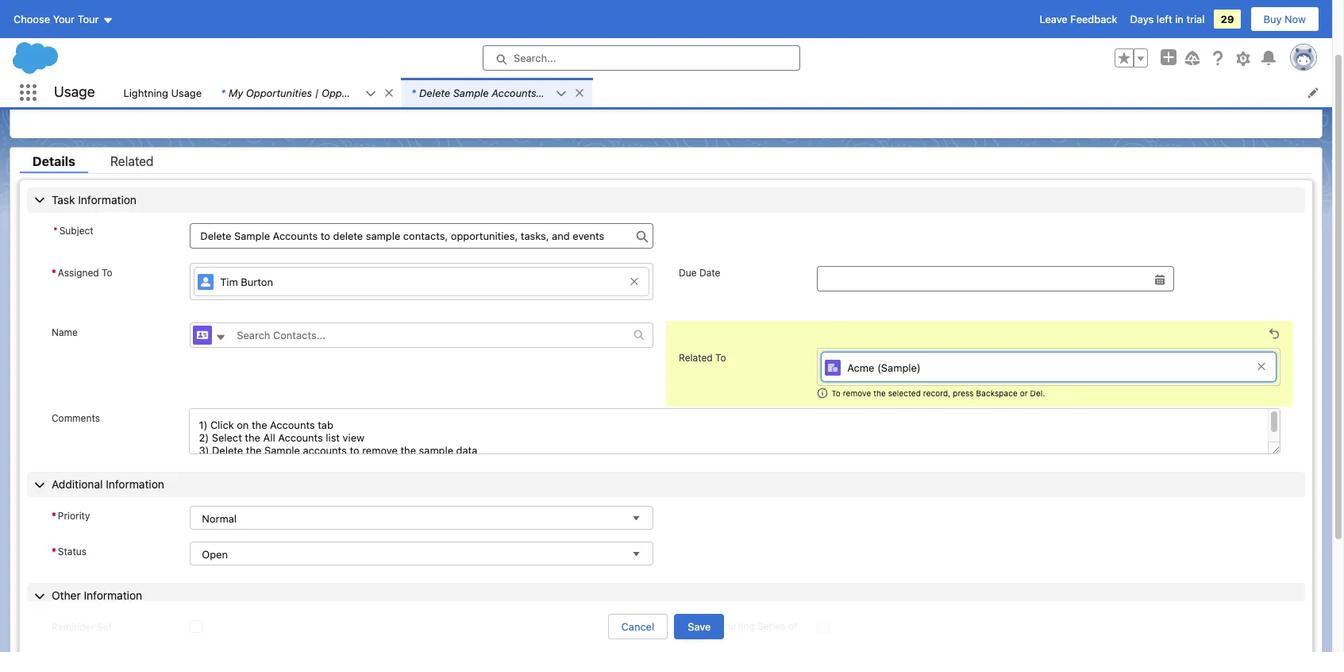 Task type: locate. For each thing, give the bounding box(es) containing it.
information inside 'task information' dropdown button
[[78, 193, 137, 206]]

1 vertical spatial comments
[[52, 412, 100, 424]]

or
[[1020, 388, 1028, 398]]

task down your
[[55, 54, 77, 67]]

tim
[[220, 276, 238, 288]]

buy now button
[[1251, 6, 1320, 32]]

name up details
[[23, 100, 49, 112]]

* inside "list item"
[[221, 86, 226, 99]]

series
[[758, 621, 786, 633]]

0 horizontal spatial text default image
[[384, 87, 395, 98]]

list for lightning usage "link"
[[10, 90, 1323, 138]]

text default image down contacts,
[[365, 88, 377, 99]]

sample
[[102, 66, 153, 83]]

contacts image
[[193, 326, 212, 345]]

choose your tour button
[[13, 6, 114, 32]]

1 vertical spatial task
[[52, 193, 75, 206]]

delete inside task delete sample accounts to delete sample contacts, opportunities, tasks, and events
[[55, 66, 99, 83]]

in
[[1176, 13, 1184, 25]]

None text field
[[190, 223, 654, 248]]

0 horizontal spatial comments
[[52, 412, 100, 424]]

1 horizontal spatial comments
[[1222, 63, 1274, 76]]

0 horizontal spatial delete
[[55, 66, 99, 83]]

0 vertical spatial related to
[[113, 100, 160, 112]]

0 vertical spatial text default image
[[384, 87, 395, 98]]

1 horizontal spatial name
[[52, 327, 78, 338]]

information up subject
[[78, 193, 137, 206]]

edit
[[1097, 63, 1116, 76], [1201, 63, 1219, 76]]

1 horizontal spatial text default image
[[365, 88, 377, 99]]

2 vertical spatial information
[[84, 589, 142, 602]]

2 horizontal spatial text default image
[[818, 388, 829, 399]]

*
[[221, 86, 226, 99], [412, 86, 416, 99], [53, 224, 58, 236], [52, 267, 56, 278], [52, 510, 56, 522], [52, 546, 56, 558]]

delete down left on the top of page
[[1143, 63, 1174, 76]]

task inside 'task information' dropdown button
[[52, 193, 75, 206]]

information up set
[[84, 589, 142, 602]]

* subject
[[53, 224, 94, 236]]

0 vertical spatial information
[[78, 193, 137, 206]]

to
[[149, 100, 160, 112], [102, 267, 113, 278], [716, 352, 727, 364], [832, 388, 841, 398]]

name
[[23, 100, 49, 112], [52, 327, 78, 338]]

usage
[[54, 84, 95, 100], [171, 86, 202, 99]]

0 horizontal spatial name
[[23, 100, 49, 112]]

1 horizontal spatial edit
[[1201, 63, 1219, 76]]

1 vertical spatial information
[[106, 478, 164, 491]]

other information
[[52, 589, 142, 602]]

name down assigned at the top of page
[[52, 327, 78, 338]]

information right additional
[[106, 478, 164, 491]]

1 horizontal spatial usage
[[171, 86, 202, 99]]

list item
[[211, 78, 402, 107]]

1 horizontal spatial opportunities
[[322, 86, 388, 99]]

text default image right contacts icon
[[216, 332, 227, 343]]

opportunities
[[246, 86, 312, 99], [322, 86, 388, 99]]

task up * subject on the left of the page
[[52, 193, 75, 206]]

leave feedback link
[[1040, 13, 1118, 25]]

0 horizontal spatial edit
[[1097, 63, 1116, 76]]

None checkbox
[[818, 621, 830, 633]]

0 horizontal spatial related to
[[113, 100, 160, 112]]

sample
[[288, 66, 338, 83]]

edit left delete button
[[1097, 63, 1116, 76]]

opportunities down delete
[[246, 86, 312, 99]]

search...
[[514, 52, 556, 64]]

normal
[[202, 513, 237, 525]]

edit button
[[1084, 58, 1128, 82]]

usage left lightning
[[54, 84, 95, 100]]

None text field
[[818, 266, 1175, 291]]

comments down 29
[[1222, 63, 1274, 76]]

* link
[[402, 78, 556, 107]]

1 horizontal spatial related to
[[679, 352, 727, 364]]

my
[[229, 86, 243, 99]]

0 vertical spatial comments
[[1222, 63, 1274, 76]]

tour
[[78, 13, 99, 25]]

task
[[55, 54, 77, 67], [52, 193, 75, 206]]

save button
[[675, 614, 725, 639]]

assigned
[[58, 267, 99, 278]]

2 edit from the left
[[1201, 63, 1219, 76]]

text default image inside "list item"
[[384, 87, 395, 98]]

information for additional information
[[106, 478, 164, 491]]

delete left the sample
[[55, 66, 99, 83]]

information inside additional information dropdown button
[[106, 478, 164, 491]]

1 edit from the left
[[1097, 63, 1116, 76]]

open
[[202, 548, 228, 561]]

text default image
[[384, 87, 395, 98], [634, 329, 645, 341], [818, 388, 829, 399]]

* left priority
[[52, 510, 56, 522]]

your
[[53, 13, 75, 25]]

reminder set
[[52, 621, 112, 633]]

lightning usage
[[123, 86, 202, 99]]

set
[[97, 621, 112, 633]]

task information
[[52, 193, 137, 206]]

information
[[78, 193, 137, 206], [106, 478, 164, 491], [84, 589, 142, 602]]

2 vertical spatial text default image
[[818, 388, 829, 399]]

to
[[225, 66, 239, 83]]

search... button
[[483, 45, 801, 71]]

list
[[114, 78, 1333, 107], [10, 90, 1323, 138]]

1 horizontal spatial delete
[[1143, 63, 1174, 76]]

and
[[553, 66, 579, 83]]

comments up additional
[[52, 412, 100, 424]]

edit comments
[[1201, 63, 1274, 76]]

buy now
[[1264, 13, 1307, 25]]

save
[[688, 620, 711, 633]]

group
[[1115, 48, 1149, 68]]

1 vertical spatial text default image
[[634, 329, 645, 341]]

text default image down and on the top of the page
[[574, 87, 586, 98]]

usage down 'accounts' in the top left of the page
[[171, 86, 202, 99]]

normal button
[[190, 506, 654, 530]]

tasks
[[679, 633, 705, 644]]

* down opportunities,
[[412, 86, 416, 99]]

open button
[[190, 542, 654, 566]]

list containing name
[[10, 90, 1323, 138]]

opportunities down contacts,
[[322, 86, 388, 99]]

additional information
[[52, 478, 164, 491]]

lightning
[[123, 86, 168, 99]]

acme
[[848, 361, 875, 374]]

list containing lightning usage
[[114, 78, 1333, 107]]

edit comments button
[[1188, 58, 1287, 82]]

2 horizontal spatial text default image
[[574, 87, 586, 98]]

record,
[[924, 388, 951, 398]]

usage inside "link"
[[171, 86, 202, 99]]

task inside task delete sample accounts to delete sample contacts, opportunities, tasks, and events
[[55, 54, 77, 67]]

additional information button
[[27, 472, 1306, 497]]

tim burton link
[[194, 267, 650, 296]]

priority
[[58, 510, 90, 522]]

to left 'remove'
[[832, 388, 841, 398]]

opportunities,
[[409, 66, 505, 83]]

* left status
[[52, 546, 56, 558]]

task for information
[[52, 193, 75, 206]]

1 vertical spatial related
[[110, 154, 154, 168]]

2 vertical spatial related
[[679, 352, 713, 364]]

information inside other information dropdown button
[[84, 589, 142, 602]]

list item containing *
[[211, 78, 402, 107]]

text default image inside "list item"
[[365, 88, 377, 99]]

1 horizontal spatial text default image
[[634, 329, 645, 341]]

edit right delete button
[[1201, 63, 1219, 76]]

text default image
[[574, 87, 586, 98], [365, 88, 377, 99], [216, 332, 227, 343]]

* inside list item
[[412, 86, 416, 99]]

0 horizontal spatial opportunities
[[246, 86, 312, 99]]

accounts
[[157, 66, 221, 83]]

list for leave feedback link
[[114, 78, 1333, 107]]

* left assigned at the top of page
[[52, 267, 56, 278]]

1 vertical spatial name
[[52, 327, 78, 338]]

0 vertical spatial task
[[55, 54, 77, 67]]

* left my
[[221, 86, 226, 99]]

* list item
[[402, 78, 593, 107]]

comments
[[1222, 63, 1274, 76], [52, 412, 100, 424]]



Task type: describe. For each thing, give the bounding box(es) containing it.
other information button
[[27, 583, 1306, 609]]

delete
[[242, 66, 285, 83]]

information for other information
[[84, 589, 142, 602]]

related link
[[98, 154, 166, 173]]

date
[[700, 267, 721, 278]]

create recurring series of tasks
[[679, 621, 798, 644]]

comments inside button
[[1222, 63, 1274, 76]]

feedback
[[1071, 13, 1118, 25]]

tasks,
[[509, 66, 550, 83]]

1 vertical spatial related to
[[679, 352, 727, 364]]

acme (sample) link
[[822, 352, 1277, 382]]

remove
[[843, 388, 872, 398]]

information for task information
[[78, 193, 137, 206]]

create
[[679, 621, 709, 633]]

choose your tour
[[14, 13, 99, 25]]

0 vertical spatial related
[[113, 100, 147, 112]]

now
[[1285, 13, 1307, 25]]

events
[[582, 66, 628, 83]]

due
[[679, 267, 697, 278]]

to up comments text box
[[716, 352, 727, 364]]

other
[[52, 589, 81, 602]]

additional
[[52, 478, 103, 491]]

due date
[[679, 267, 721, 278]]

(sample)
[[878, 361, 921, 374]]

0 horizontal spatial text default image
[[216, 332, 227, 343]]

days
[[1131, 13, 1154, 25]]

task information button
[[27, 187, 1306, 212]]

Comments text field
[[189, 409, 1281, 455]]

del.
[[1031, 388, 1046, 398]]

left
[[1157, 13, 1173, 25]]

days left in trial
[[1131, 13, 1205, 25]]

the
[[874, 388, 886, 398]]

* left subject
[[53, 224, 58, 236]]

reminder
[[52, 621, 94, 633]]

assigned to
[[58, 267, 113, 278]]

edit for edit comments
[[1201, 63, 1219, 76]]

details link
[[20, 154, 88, 173]]

details
[[33, 154, 75, 168]]

selected
[[889, 388, 921, 398]]

backspace
[[977, 388, 1018, 398]]

1 opportunities from the left
[[246, 86, 312, 99]]

0 horizontal spatial usage
[[54, 84, 95, 100]]

2 opportunities from the left
[[322, 86, 388, 99]]

to remove the selected record, press backspace or del.
[[832, 388, 1046, 398]]

to right assigned at the top of page
[[102, 267, 113, 278]]

of
[[789, 621, 798, 633]]

press
[[953, 388, 974, 398]]

leave
[[1040, 13, 1068, 25]]

recurring
[[712, 621, 755, 633]]

trial
[[1187, 13, 1205, 25]]

to down lightning usage
[[149, 100, 160, 112]]

Name text field
[[227, 323, 634, 347]]

* my opportunities | opportunities
[[221, 86, 388, 99]]

lightning usage link
[[114, 78, 211, 107]]

edit for edit
[[1097, 63, 1116, 76]]

delete inside button
[[1143, 63, 1174, 76]]

0 vertical spatial name
[[23, 100, 49, 112]]

|
[[315, 86, 319, 99]]

cancel
[[622, 620, 655, 633]]

tim burton
[[220, 276, 273, 288]]

text default image inside * list item
[[574, 87, 586, 98]]

subject
[[59, 224, 94, 236]]

burton
[[241, 276, 273, 288]]

task for delete
[[55, 54, 77, 67]]

choose
[[14, 13, 50, 25]]

leave feedback
[[1040, 13, 1118, 25]]

cancel button
[[608, 614, 668, 639]]

contacts,
[[341, 66, 405, 83]]

29
[[1221, 13, 1235, 25]]

acme (sample)
[[848, 361, 921, 374]]

status
[[58, 546, 87, 558]]

delete button
[[1130, 58, 1187, 82]]

task delete sample accounts to delete sample contacts, opportunities, tasks, and events
[[55, 54, 628, 83]]

buy
[[1264, 13, 1283, 25]]



Task type: vqa. For each thing, say whether or not it's contained in the screenshot.
Date
yes



